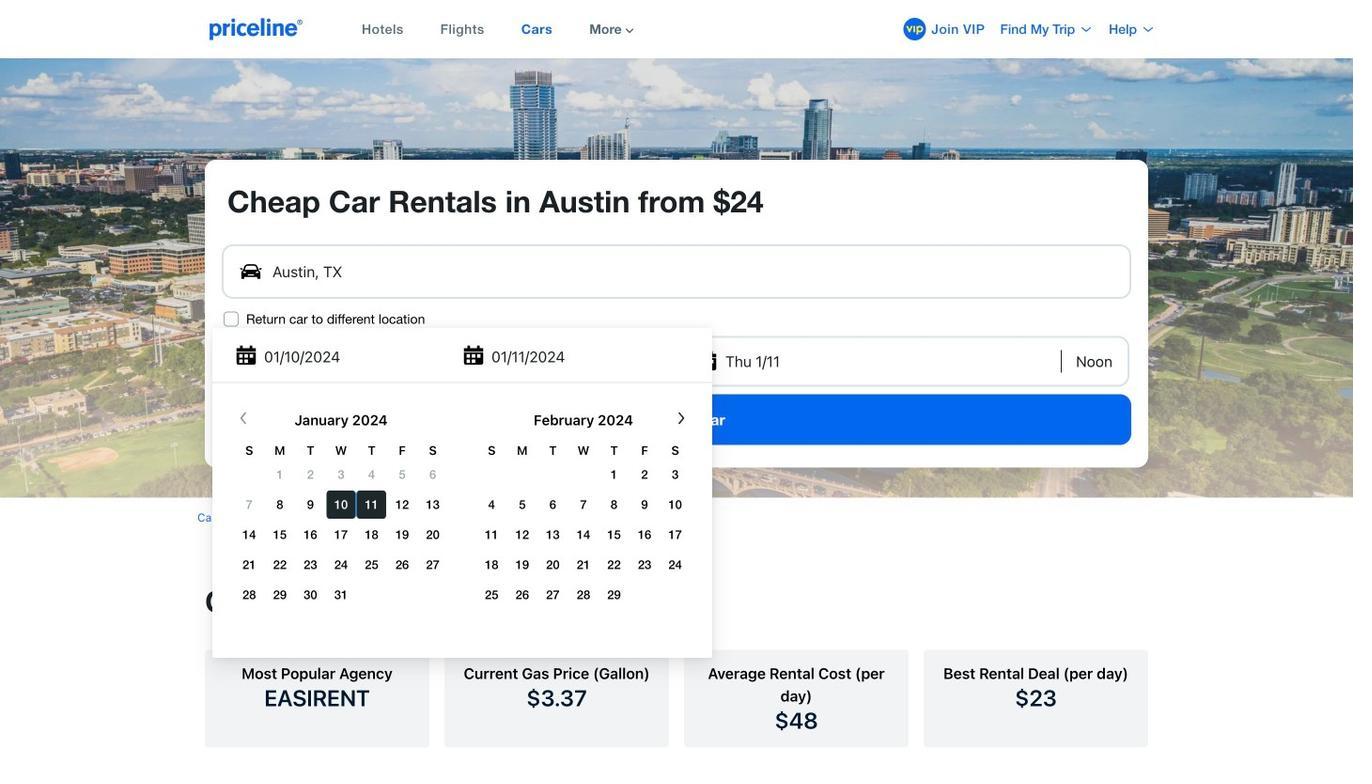 Task type: describe. For each thing, give the bounding box(es) containing it.
austin image
[[0, 58, 1354, 498]]

start date calendar input use left and right arrow keys to change day. use up and down arrow keys to change week. tab
[[220, 409, 705, 648]]

main navigation element
[[315, 0, 1156, 58]]



Task type: vqa. For each thing, say whether or not it's contained in the screenshot.
main navigation Element
yes



Task type: locate. For each thing, give the bounding box(es) containing it.
None text field
[[220, 331, 705, 386], [220, 336, 1134, 387], [220, 331, 705, 386], [220, 336, 1134, 387]]

Pick-up location text field
[[224, 246, 1128, 297]]



